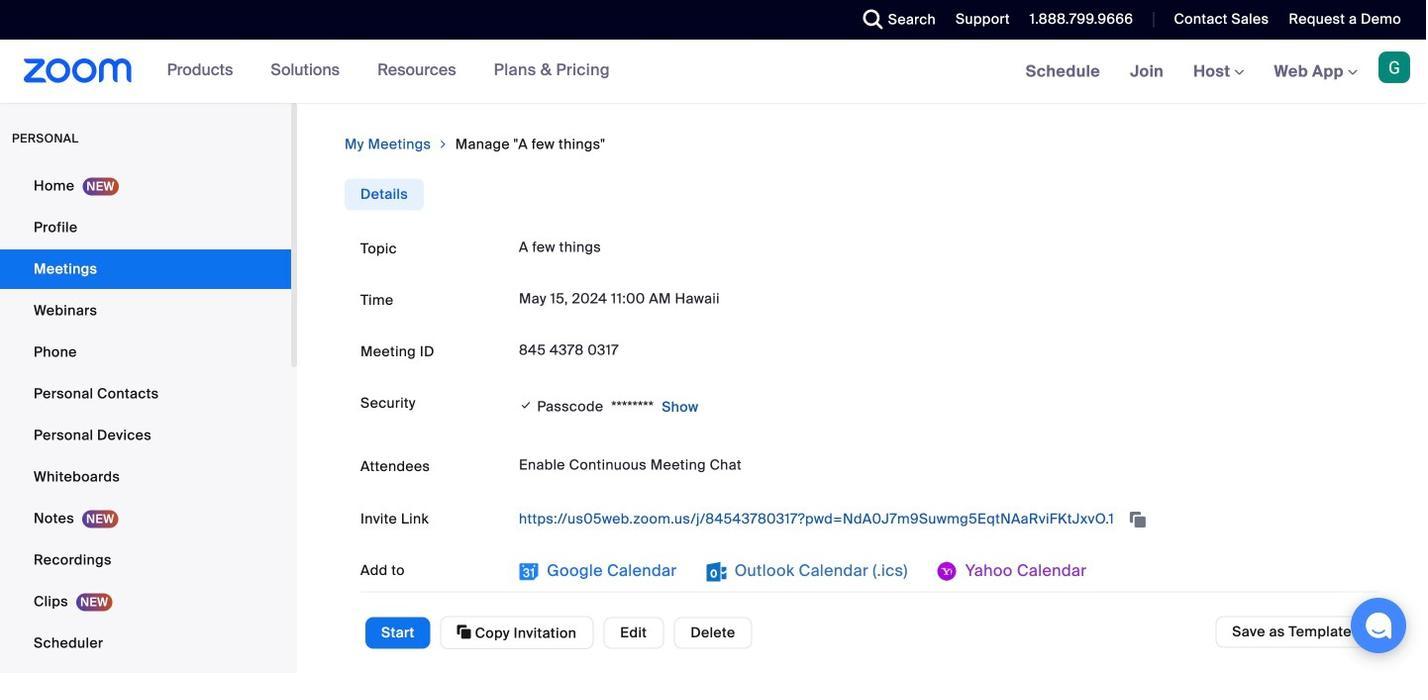 Task type: describe. For each thing, give the bounding box(es) containing it.
profile picture image
[[1379, 52, 1411, 83]]

add to yahoo calendar image
[[938, 562, 958, 582]]

meetings navigation
[[1011, 40, 1427, 105]]

add to outlook calendar (.ics) image
[[707, 562, 727, 582]]

checked image
[[519, 396, 533, 415]]

copy image
[[457, 624, 472, 641]]



Task type: locate. For each thing, give the bounding box(es) containing it.
tab
[[345, 179, 424, 211]]

manage my meeting tab control tab list
[[345, 179, 424, 211]]

right image
[[437, 135, 450, 155]]

open chat image
[[1365, 612, 1393, 640]]

zoom logo image
[[24, 58, 132, 83]]

product information navigation
[[132, 40, 625, 103]]

add to google calendar image
[[519, 562, 539, 582]]

banner
[[0, 40, 1427, 105]]

manage a few things navigation
[[345, 135, 1379, 155]]

personal menu menu
[[0, 166, 291, 674]]

application
[[519, 504, 1363, 535]]



Task type: vqa. For each thing, say whether or not it's contained in the screenshot.
Scroll left image
no



